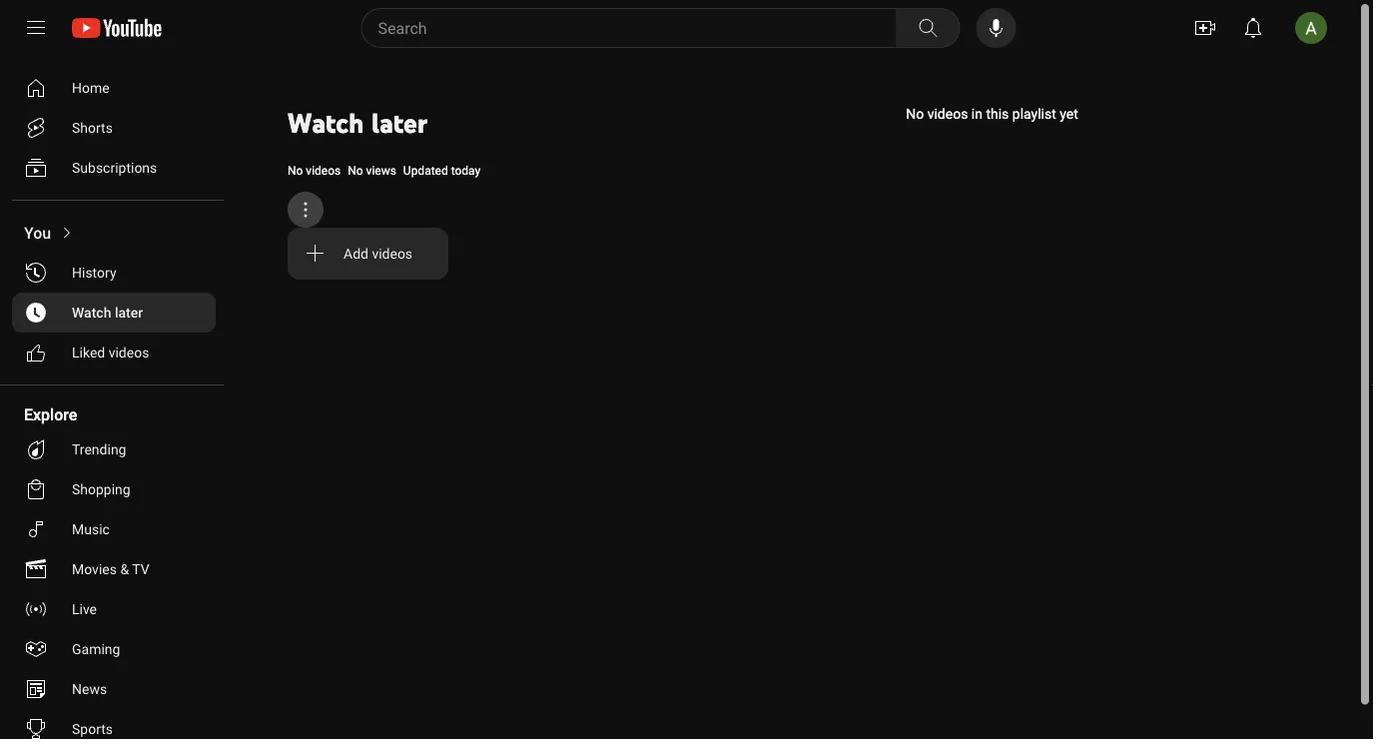 Task type: describe. For each thing, give the bounding box(es) containing it.
add
[[344, 245, 369, 262]]

shopping
[[72, 481, 131, 497]]

updated
[[403, 164, 448, 178]]

no for no videos in this playlist yet
[[906, 105, 924, 122]]

videos for liked videos
[[109, 344, 149, 361]]

watch later inside main content
[[288, 106, 428, 139]]

1 horizontal spatial no
[[348, 164, 363, 178]]

avatar image image
[[1296, 12, 1328, 44]]

music
[[72, 521, 110, 537]]

movies
[[72, 561, 117, 577]]

shorts
[[72, 119, 113, 136]]

subscriptions
[[72, 159, 157, 176]]

no videos no views updated today
[[288, 164, 481, 178]]

playlist
[[1013, 105, 1057, 122]]

yet
[[1060, 105, 1079, 122]]

1 vertical spatial watch
[[72, 304, 111, 321]]

gaming
[[72, 641, 120, 657]]

explore
[[24, 405, 77, 424]]

you
[[24, 223, 51, 242]]

views
[[366, 164, 396, 178]]

trending
[[72, 441, 126, 458]]

add videos
[[344, 245, 413, 262]]

live
[[72, 601, 97, 617]]

watch later main content
[[240, 56, 1358, 739]]

no videos in this playlist yet
[[906, 105, 1079, 122]]

this
[[986, 105, 1009, 122]]



Task type: locate. For each thing, give the bounding box(es) containing it.
0 horizontal spatial watch later
[[72, 304, 143, 321]]

videos for no videos no views updated today
[[306, 164, 341, 178]]

music link
[[12, 509, 216, 549], [12, 509, 216, 549]]

watch later
[[288, 106, 428, 139], [72, 304, 143, 321]]

sports link
[[12, 709, 216, 739], [12, 709, 216, 739]]

None search field
[[325, 8, 965, 48]]

1 vertical spatial watch later
[[72, 304, 143, 321]]

subscriptions link
[[12, 148, 216, 188], [12, 148, 216, 188]]

sports
[[72, 721, 113, 737]]

watch down the history
[[72, 304, 111, 321]]

videos left in
[[928, 105, 968, 122]]

gaming link
[[12, 629, 216, 669], [12, 629, 216, 669]]

0 horizontal spatial later
[[115, 304, 143, 321]]

shopping link
[[12, 470, 216, 509], [12, 470, 216, 509]]

shorts link
[[12, 108, 216, 148], [12, 108, 216, 148]]

movies & tv
[[72, 561, 150, 577]]

trending link
[[12, 430, 216, 470], [12, 430, 216, 470]]

0 vertical spatial watch
[[288, 106, 364, 139]]

&
[[120, 561, 129, 577]]

later up the 'liked videos'
[[115, 304, 143, 321]]

2 horizontal spatial no
[[906, 105, 924, 122]]

watch later link
[[12, 293, 216, 333], [12, 293, 216, 333]]

videos right add
[[372, 245, 413, 262]]

history link
[[12, 253, 216, 293], [12, 253, 216, 293]]

home link
[[12, 68, 216, 108], [12, 68, 216, 108]]

news
[[72, 681, 107, 697]]

later
[[372, 106, 428, 139], [115, 304, 143, 321]]

movies & tv link
[[12, 549, 216, 589], [12, 549, 216, 589]]

1 horizontal spatial later
[[372, 106, 428, 139]]

liked videos link
[[12, 333, 216, 373], [12, 333, 216, 373]]

Search text field
[[378, 15, 893, 41]]

videos inside add videos 'option'
[[372, 245, 413, 262]]

watch up no videos no views updated today
[[288, 106, 364, 139]]

videos
[[928, 105, 968, 122], [306, 164, 341, 178], [372, 245, 413, 262], [109, 344, 149, 361]]

add videos option
[[288, 236, 449, 272]]

home
[[72, 79, 110, 96]]

0 vertical spatial watch later
[[288, 106, 428, 139]]

videos for add videos
[[372, 245, 413, 262]]

liked videos
[[72, 344, 149, 361]]

videos left views in the top of the page
[[306, 164, 341, 178]]

videos right liked
[[109, 344, 149, 361]]

later up no videos no views updated today
[[372, 106, 428, 139]]

no
[[906, 105, 924, 122], [288, 164, 303, 178], [348, 164, 363, 178]]

watch inside main content
[[288, 106, 364, 139]]

1 horizontal spatial watch later
[[288, 106, 428, 139]]

1 vertical spatial later
[[115, 304, 143, 321]]

0 horizontal spatial watch
[[72, 304, 111, 321]]

watch later up views in the top of the page
[[288, 106, 428, 139]]

watch
[[288, 106, 364, 139], [72, 304, 111, 321]]

tv
[[132, 561, 150, 577]]

0 vertical spatial later
[[372, 106, 428, 139]]

1 horizontal spatial watch
[[288, 106, 364, 139]]

0 horizontal spatial no
[[288, 164, 303, 178]]

later inside main content
[[372, 106, 428, 139]]

live link
[[12, 589, 216, 629], [12, 589, 216, 629]]

watch later up the 'liked videos'
[[72, 304, 143, 321]]

you link
[[12, 213, 216, 253], [12, 213, 216, 253]]

liked
[[72, 344, 105, 361]]

history
[[72, 264, 116, 281]]

videos for no videos in this playlist yet
[[928, 105, 968, 122]]

in
[[972, 105, 983, 122]]

no for no videos no views updated today
[[288, 164, 303, 178]]

today
[[451, 164, 481, 178]]

news link
[[12, 669, 216, 709], [12, 669, 216, 709]]



Task type: vqa. For each thing, say whether or not it's contained in the screenshot.
OST within Arknights Lone Trail CW-ST-4 OST - [Good night, Universe.]
no



